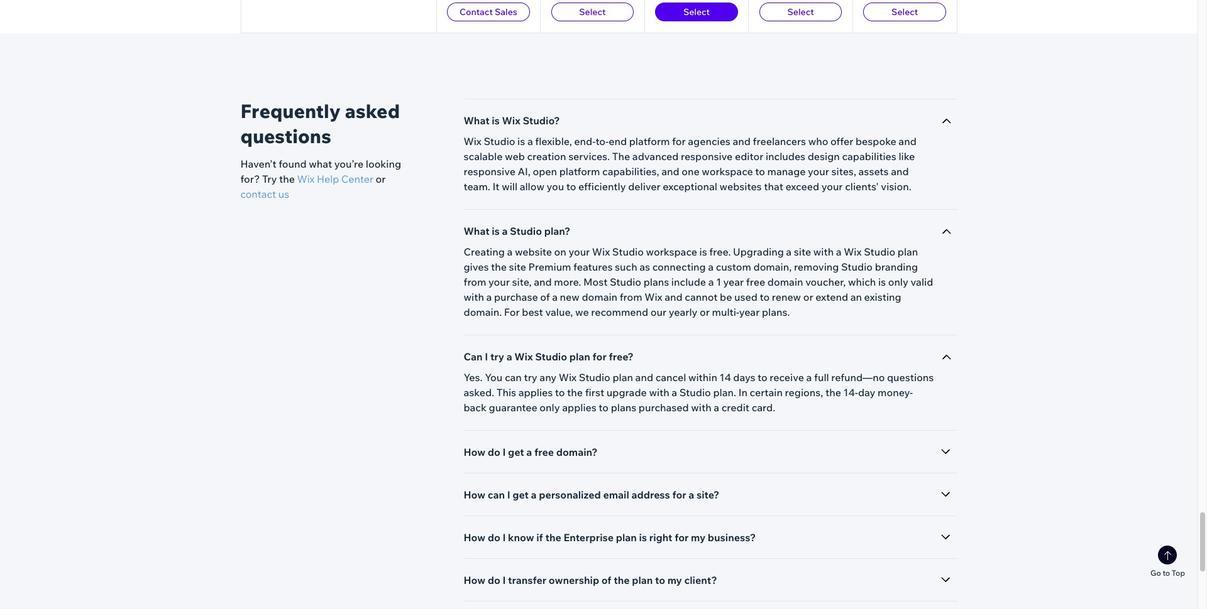 Task type: describe. For each thing, give the bounding box(es) containing it.
branding
[[875, 261, 918, 274]]

such
[[615, 261, 637, 274]]

haven't
[[241, 158, 276, 170]]

exceed
[[786, 180, 819, 193]]

advanced
[[632, 150, 679, 163]]

to down editor
[[755, 165, 765, 178]]

the inside creating a website on your wix studio workspace is free. upgrading a site with a wix studio plan gives the site premium features such as connecting a custom domain, removing studio branding from your site, and more. most studio plans include a 1 year free domain voucher, which is only valid with a purchase of a new domain from wix and cannot be used to renew or extend an existing domain. for best value, we recommend our yearly or multi-year plans.
[[491, 261, 507, 274]]

i for how do i know if the enterprise plan is right for my business?
[[503, 532, 506, 545]]

ai,
[[518, 165, 531, 178]]

studio up which
[[841, 261, 873, 274]]

ownership
[[549, 575, 599, 587]]

certain
[[750, 387, 783, 399]]

plan for how do i transfer ownership of the plan to my client?
[[632, 575, 653, 587]]

1 select from the left
[[579, 6, 606, 18]]

studio up such
[[612, 246, 644, 258]]

how do i know if the enterprise plan is right for my business?
[[464, 532, 756, 545]]

is up the creating
[[492, 225, 500, 238]]

looking
[[366, 158, 401, 170]]

yearly
[[669, 306, 698, 319]]

free.
[[710, 246, 731, 258]]

a down free. at the right
[[708, 261, 714, 274]]

to right 'you'
[[566, 180, 576, 193]]

manage
[[768, 165, 806, 178]]

scalable
[[464, 150, 503, 163]]

1 horizontal spatial from
[[620, 291, 642, 304]]

what is a studio plan?
[[464, 225, 571, 238]]

as
[[640, 261, 650, 274]]

i for how do i get a free domain?
[[503, 446, 506, 459]]

contact sales button
[[447, 3, 530, 21]]

domain,
[[754, 261, 792, 274]]

is left free. at the right
[[700, 246, 707, 258]]

your right the 'on'
[[569, 246, 590, 258]]

and up editor
[[733, 135, 751, 148]]

can
[[464, 351, 483, 363]]

days
[[733, 372, 756, 384]]

get for can
[[513, 489, 529, 502]]

yes. you can try any wix studio plan and cancel within 14 days to receive a full refund—no questions asked. this applies to the first upgrade with a studio plan. in certain regions, the 14-day money- back guarantee only applies to plans purchased with a credit card.
[[464, 372, 934, 414]]

and inside 'yes. you can try any wix studio plan and cancel within 14 days to receive a full refund—no questions asked. this applies to the first upgrade with a studio plan. in certain regions, the 14-day money- back guarantee only applies to plans purchased with a credit card.'
[[636, 372, 653, 384]]

top
[[1172, 569, 1185, 579]]

0 horizontal spatial platform
[[559, 165, 600, 178]]

4 select from the left
[[892, 6, 918, 18]]

a up removing
[[836, 246, 842, 258]]

your up the purchase
[[489, 276, 510, 289]]

creating a website on your wix studio workspace is free. upgrading a site with a wix studio plan gives the site premium features such as connecting a custom domain, removing studio branding from your site, and more. most studio plans include a 1 year free domain voucher, which is only valid with a purchase of a new domain from wix and cannot be used to renew or extend an existing domain. for best value, we recommend our yearly or multi-year plans.
[[464, 246, 933, 319]]

for right address
[[672, 489, 687, 502]]

and up vision.
[[891, 165, 909, 178]]

creating
[[464, 246, 505, 258]]

services.
[[569, 150, 610, 163]]

for right right at the bottom of page
[[675, 532, 689, 545]]

the right if
[[546, 532, 561, 545]]

we
[[575, 306, 589, 319]]

freelancers
[[753, 135, 806, 148]]

for
[[504, 306, 520, 319]]

one
[[682, 165, 700, 178]]

recommend
[[591, 306, 648, 319]]

wix inside 'yes. you can try any wix studio plan and cancel within 14 days to receive a full refund—no questions asked. this applies to the first upgrade with a studio plan. in certain regions, the 14-day money- back guarantee only applies to plans purchased with a credit card.'
[[559, 372, 577, 384]]

will
[[502, 180, 518, 193]]

i for how do i transfer ownership of the plan to my client?
[[503, 575, 506, 587]]

includes
[[766, 150, 806, 163]]

how do i get a free domain?
[[464, 446, 598, 459]]

for inside wix studio is a flexible, end-to-end platform for agencies and freelancers who offer bespoke and scalable web creation services. the advanced responsive editor includes design capabilities like responsive ai, open platform capabilities, and one workspace to manage your sites, assets and team. it will allow you to efficiently deliver exceptional websites that exceed your clients' vision.
[[672, 135, 686, 148]]

go
[[1151, 569, 1161, 579]]

plan for yes. you can try any wix studio plan and cancel within 14 days to receive a full refund—no questions asked. this applies to the first upgrade with a studio plan. in certain regions, the 14-day money- back guarantee only applies to plans purchased with a credit card.
[[613, 372, 633, 384]]

studio up website on the left top
[[510, 225, 542, 238]]

and left the one
[[662, 165, 680, 178]]

free?
[[609, 351, 634, 363]]

questions inside frequently asked questions
[[241, 125, 331, 148]]

websites
[[720, 180, 762, 193]]

a left site?
[[689, 489, 694, 502]]

workspace inside wix studio is a flexible, end-to-end platform for agencies and freelancers who offer bespoke and scalable web creation services. the advanced responsive editor includes design capabilities like responsive ai, open platform capabilities, and one workspace to manage your sites, assets and team. it will allow you to efficiently deliver exceptional websites that exceed your clients' vision.
[[702, 165, 753, 178]]

the left first
[[567, 387, 583, 399]]

contact sales
[[460, 6, 517, 18]]

money-
[[878, 387, 913, 399]]

email
[[603, 489, 629, 502]]

bespoke
[[856, 135, 897, 148]]

capabilities
[[842, 150, 897, 163]]

or inside try the wix help center or contact us
[[376, 173, 386, 186]]

first
[[585, 387, 604, 399]]

assets
[[859, 165, 889, 178]]

14
[[720, 372, 731, 384]]

cannot
[[685, 291, 718, 304]]

1 vertical spatial responsive
[[464, 165, 516, 178]]

studio inside wix studio is a flexible, end-to-end platform for agencies and freelancers who offer bespoke and scalable web creation services. the advanced responsive editor includes design capabilities like responsive ai, open platform capabilities, and one workspace to manage your sites, assets and team. it will allow you to efficiently deliver exceptional websites that exceed your clients' vision.
[[484, 135, 515, 148]]

only inside creating a website on your wix studio workspace is free. upgrading a site with a wix studio plan gives the site premium features such as connecting a custom domain, removing studio branding from your site, and more. most studio plans include a 1 year free domain voucher, which is only valid with a purchase of a new domain from wix and cannot be used to renew or extend an existing domain. for best value, we recommend our yearly or multi-year plans.
[[888, 276, 909, 289]]

cancel
[[656, 372, 686, 384]]

plan?
[[544, 225, 571, 238]]

1 vertical spatial applies
[[562, 402, 597, 414]]

a up domain,
[[786, 246, 792, 258]]

center
[[341, 173, 373, 186]]

0 horizontal spatial from
[[464, 276, 486, 289]]

your down sites,
[[822, 180, 843, 193]]

exceptional
[[663, 180, 717, 193]]

a left new on the top left of the page
[[552, 291, 558, 304]]

how for how can i get a personalized email address for a site?
[[464, 489, 486, 502]]

help
[[317, 173, 339, 186]]

is left right at the bottom of page
[[639, 532, 647, 545]]

your down design
[[808, 165, 829, 178]]

3 select button from the left
[[759, 3, 842, 21]]

the down the how do i know if the enterprise plan is right for my business?
[[614, 575, 630, 587]]

a down plan.
[[714, 402, 719, 414]]

a down cancel
[[672, 387, 677, 399]]

studio up branding
[[864, 246, 896, 258]]

back
[[464, 402, 487, 414]]

studio up first
[[579, 372, 610, 384]]

a left 1
[[709, 276, 714, 289]]

to right go
[[1163, 569, 1170, 579]]

studio up any
[[535, 351, 567, 363]]

efficiently
[[579, 180, 626, 193]]

how for how do i get a free domain?
[[464, 446, 486, 459]]

agencies
[[688, 135, 731, 148]]

is up existing
[[878, 276, 886, 289]]

enterprise
[[564, 532, 614, 545]]

gives
[[464, 261, 489, 274]]

1 vertical spatial can
[[488, 489, 505, 502]]

what for what is a studio plan?
[[464, 225, 490, 238]]

free inside creating a website on your wix studio workspace is free. upgrading a site with a wix studio plan gives the site premium features such as connecting a custom domain, removing studio branding from your site, and more. most studio plans include a 1 year free domain voucher, which is only valid with a purchase of a new domain from wix and cannot be used to renew or extend an existing domain. for best value, we recommend our yearly or multi-year plans.
[[746, 276, 765, 289]]

workspace inside creating a website on your wix studio workspace is free. upgrading a site with a wix studio plan gives the site premium features such as connecting a custom domain, removing studio branding from your site, and more. most studio plans include a 1 year free domain voucher, which is only valid with a purchase of a new domain from wix and cannot be used to renew or extend an existing domain. for best value, we recommend our yearly or multi-year plans.
[[646, 246, 697, 258]]

wix up our
[[645, 291, 663, 304]]

3 select from the left
[[788, 6, 814, 18]]

what for what is wix studio?
[[464, 114, 490, 127]]

2 select button from the left
[[655, 3, 738, 21]]

is inside wix studio is a flexible, end-to-end platform for agencies and freelancers who offer bespoke and scalable web creation services. the advanced responsive editor includes design capabilities like responsive ai, open platform capabilities, and one workspace to manage your sites, assets and team. it will allow you to efficiently deliver exceptional websites that exceed your clients' vision.
[[518, 135, 525, 148]]

do for transfer
[[488, 575, 500, 587]]

plans inside 'yes. you can try any wix studio plan and cancel within 14 days to receive a full refund—no questions asked. this applies to the first upgrade with a studio plan. in certain regions, the 14-day money- back guarantee only applies to plans purchased with a credit card.'
[[611, 402, 637, 414]]

this
[[497, 387, 516, 399]]

end
[[609, 135, 627, 148]]

1 horizontal spatial my
[[691, 532, 706, 545]]

capabilities,
[[602, 165, 659, 178]]

the
[[612, 150, 630, 163]]

with up removing
[[814, 246, 834, 258]]

with up domain.
[[464, 291, 484, 304]]

renew
[[772, 291, 801, 304]]

card.
[[752, 402, 776, 414]]

like
[[899, 150, 915, 163]]

know
[[508, 532, 534, 545]]

it
[[493, 180, 500, 193]]

used
[[734, 291, 758, 304]]

contact
[[241, 188, 276, 201]]

plan inside creating a website on your wix studio workspace is free. upgrading a site with a wix studio plan gives the site premium features such as connecting a custom domain, removing studio branding from your site, and more. most studio plans include a 1 year free domain voucher, which is only valid with a purchase of a new domain from wix and cannot be used to renew or extend an existing domain. for best value, we recommend our yearly or multi-year plans.
[[898, 246, 918, 258]]

a down guarantee
[[527, 446, 532, 459]]

1 horizontal spatial responsive
[[681, 150, 733, 163]]

contact
[[460, 6, 493, 18]]

0 vertical spatial applies
[[519, 387, 553, 399]]

0 vertical spatial year
[[724, 276, 744, 289]]

wix up features
[[592, 246, 610, 258]]

i for how can i get a personalized email address for a site?
[[507, 489, 510, 502]]

website
[[515, 246, 552, 258]]

get for do
[[508, 446, 524, 459]]

editor
[[735, 150, 764, 163]]

domain?
[[556, 446, 598, 459]]

multi-
[[712, 306, 739, 319]]

1 horizontal spatial of
[[602, 575, 612, 587]]

who
[[809, 135, 828, 148]]

plan for how do i know if the enterprise plan is right for my business?
[[616, 532, 637, 545]]

the inside try the wix help center or contact us
[[279, 173, 295, 186]]

if
[[537, 532, 543, 545]]



Task type: locate. For each thing, give the bounding box(es) containing it.
most
[[584, 276, 608, 289]]

a up this
[[507, 351, 512, 363]]

asked
[[345, 99, 400, 123]]

wix down found at the left top
[[297, 173, 315, 186]]

with down within
[[691, 402, 712, 414]]

contact us link
[[241, 187, 289, 202]]

try left any
[[524, 372, 538, 384]]

try the wix help center or contact us
[[241, 173, 386, 201]]

wix left studio?
[[502, 114, 521, 127]]

or down looking
[[376, 173, 386, 186]]

and up yearly
[[665, 291, 683, 304]]

0 horizontal spatial try
[[490, 351, 504, 363]]

a up domain.
[[486, 291, 492, 304]]

is up 'web'
[[518, 135, 525, 148]]

plan left right at the bottom of page
[[616, 532, 637, 545]]

1 horizontal spatial or
[[700, 306, 710, 319]]

only down branding
[[888, 276, 909, 289]]

best
[[522, 306, 543, 319]]

0 vertical spatial free
[[746, 276, 765, 289]]

0 vertical spatial questions
[[241, 125, 331, 148]]

do down guarantee
[[488, 446, 500, 459]]

0 horizontal spatial of
[[540, 291, 550, 304]]

yes.
[[464, 372, 483, 384]]

or down cannot in the right of the page
[[700, 306, 710, 319]]

plans.
[[762, 306, 790, 319]]

1 vertical spatial or
[[803, 291, 813, 304]]

can inside 'yes. you can try any wix studio plan and cancel within 14 days to receive a full refund—no questions asked. this applies to the first upgrade with a studio plan. in certain regions, the 14-day money- back guarantee only applies to plans purchased with a credit card.'
[[505, 372, 522, 384]]

clients'
[[845, 180, 879, 193]]

to down first
[[599, 402, 609, 414]]

1 horizontal spatial domain
[[768, 276, 803, 289]]

which
[[848, 276, 876, 289]]

how
[[464, 446, 486, 459], [464, 489, 486, 502], [464, 532, 486, 545], [464, 575, 486, 587]]

0 vertical spatial of
[[540, 291, 550, 304]]

4 how from the top
[[464, 575, 486, 587]]

0 horizontal spatial or
[[376, 173, 386, 186]]

only down any
[[540, 402, 560, 414]]

questions up money-
[[887, 372, 934, 384]]

1 horizontal spatial questions
[[887, 372, 934, 384]]

be
[[720, 291, 732, 304]]

you
[[485, 372, 503, 384]]

of inside creating a website on your wix studio workspace is free. upgrading a site with a wix studio plan gives the site premium features such as connecting a custom domain, removing studio branding from your site, and more. most studio plans include a 1 year free domain voucher, which is only valid with a purchase of a new domain from wix and cannot be used to renew or extend an existing domain. for best value, we recommend our yearly or multi-year plans.
[[540, 291, 550, 304]]

premium
[[529, 261, 571, 274]]

14-
[[844, 387, 858, 399]]

can up this
[[505, 372, 522, 384]]

0 vertical spatial try
[[490, 351, 504, 363]]

0 vertical spatial plans
[[644, 276, 669, 289]]

1 vertical spatial year
[[739, 306, 760, 319]]

on
[[554, 246, 566, 258]]

with up purchased
[[649, 387, 670, 399]]

1 vertical spatial try
[[524, 372, 538, 384]]

1 horizontal spatial applies
[[562, 402, 597, 414]]

1 horizontal spatial try
[[524, 372, 538, 384]]

3 how from the top
[[464, 532, 486, 545]]

0 horizontal spatial plans
[[611, 402, 637, 414]]

1 how from the top
[[464, 446, 486, 459]]

studio down such
[[610, 276, 641, 289]]

0 horizontal spatial applies
[[519, 387, 553, 399]]

site?
[[697, 489, 719, 502]]

i
[[485, 351, 488, 363], [503, 446, 506, 459], [507, 489, 510, 502], [503, 532, 506, 545], [503, 575, 506, 587]]

1 horizontal spatial only
[[888, 276, 909, 289]]

transfer
[[508, 575, 547, 587]]

a left personalized
[[531, 489, 537, 502]]

1 vertical spatial free
[[534, 446, 554, 459]]

0 vertical spatial or
[[376, 173, 386, 186]]

for left free?
[[593, 351, 607, 363]]

haven't found what you're looking for?
[[241, 158, 401, 186]]

how for how do i transfer ownership of the plan to my client?
[[464, 575, 486, 587]]

creation
[[527, 150, 566, 163]]

plans inside creating a website on your wix studio workspace is free. upgrading a site with a wix studio plan gives the site premium features such as connecting a custom domain, removing studio branding from your site, and more. most studio plans include a 1 year free domain voucher, which is only valid with a purchase of a new domain from wix and cannot be used to renew or extend an existing domain. for best value, we recommend our yearly or multi-year plans.
[[644, 276, 669, 289]]

2 select from the left
[[683, 6, 710, 18]]

2 vertical spatial or
[[700, 306, 710, 319]]

0 vertical spatial platform
[[629, 135, 670, 148]]

to left client?
[[655, 575, 665, 587]]

1 vertical spatial what
[[464, 225, 490, 238]]

free
[[746, 276, 765, 289], [534, 446, 554, 459]]

more.
[[554, 276, 581, 289]]

i up know
[[507, 489, 510, 502]]

1 horizontal spatial free
[[746, 276, 765, 289]]

2 what from the top
[[464, 225, 490, 238]]

custom
[[716, 261, 751, 274]]

1 what from the top
[[464, 114, 490, 127]]

2 how from the top
[[464, 489, 486, 502]]

1 vertical spatial do
[[488, 532, 500, 545]]

0 horizontal spatial responsive
[[464, 165, 516, 178]]

design
[[808, 150, 840, 163]]

the up us
[[279, 173, 295, 186]]

what up "scalable"
[[464, 114, 490, 127]]

wix studio is a flexible, end-to-end platform for agencies and freelancers who offer bespoke and scalable web creation services. the advanced responsive editor includes design capabilities like responsive ai, open platform capabilities, and one workspace to manage your sites, assets and team. it will allow you to efficiently deliver exceptional websites that exceed your clients' vision.
[[464, 135, 917, 193]]

credit
[[722, 402, 750, 414]]

studio down within
[[680, 387, 711, 399]]

0 horizontal spatial free
[[534, 446, 554, 459]]

1 vertical spatial domain
[[582, 291, 618, 304]]

free up used
[[746, 276, 765, 289]]

what up the creating
[[464, 225, 490, 238]]

1 do from the top
[[488, 446, 500, 459]]

0 vertical spatial only
[[888, 276, 909, 289]]

i right can
[[485, 351, 488, 363]]

applies down first
[[562, 402, 597, 414]]

our
[[651, 306, 667, 319]]

plan up branding
[[898, 246, 918, 258]]

a inside wix studio is a flexible, end-to-end platform for agencies and freelancers who offer bespoke and scalable web creation services. the advanced responsive editor includes design capabilities like responsive ai, open platform capabilities, and one workspace to manage your sites, assets and team. it will allow you to efficiently deliver exceptional websites that exceed your clients' vision.
[[528, 135, 533, 148]]

the down the creating
[[491, 261, 507, 274]]

my
[[691, 532, 706, 545], [668, 575, 682, 587]]

and up upgrade
[[636, 372, 653, 384]]

plan down right at the bottom of page
[[632, 575, 653, 587]]

0 horizontal spatial only
[[540, 402, 560, 414]]

found
[[279, 158, 307, 170]]

what is wix studio?
[[464, 114, 560, 127]]

the left 14-
[[826, 387, 841, 399]]

allow
[[520, 180, 545, 193]]

1 vertical spatial plans
[[611, 402, 637, 414]]

year
[[724, 276, 744, 289], [739, 306, 760, 319]]

wix inside try the wix help center or contact us
[[297, 173, 315, 186]]

1 vertical spatial from
[[620, 291, 642, 304]]

1 vertical spatial platform
[[559, 165, 600, 178]]

my left client?
[[668, 575, 682, 587]]

wix up this
[[515, 351, 533, 363]]

that
[[764, 180, 783, 193]]

site up removing
[[794, 246, 811, 258]]

0 vertical spatial what
[[464, 114, 490, 127]]

a down what is a studio plan?
[[507, 246, 513, 258]]

0 vertical spatial can
[[505, 372, 522, 384]]

1 vertical spatial of
[[602, 575, 612, 587]]

wix up which
[[844, 246, 862, 258]]

platform down services.
[[559, 165, 600, 178]]

1 horizontal spatial workspace
[[702, 165, 753, 178]]

try
[[262, 173, 277, 186]]

applies
[[519, 387, 553, 399], [562, 402, 597, 414]]

1 horizontal spatial plans
[[644, 276, 669, 289]]

how do i transfer ownership of the plan to my client?
[[464, 575, 717, 587]]

i left know
[[503, 532, 506, 545]]

plans down as
[[644, 276, 669, 289]]

do left transfer
[[488, 575, 500, 587]]

responsive down agencies
[[681, 150, 733, 163]]

0 horizontal spatial my
[[668, 575, 682, 587]]

2 horizontal spatial or
[[803, 291, 813, 304]]

only inside 'yes. you can try any wix studio plan and cancel within 14 days to receive a full refund—no questions asked. this applies to the first upgrade with a studio plan. in certain regions, the 14-day money- back guarantee only applies to plans purchased with a credit card.'
[[540, 402, 560, 414]]

existing
[[864, 291, 902, 304]]

0 vertical spatial from
[[464, 276, 486, 289]]

or
[[376, 173, 386, 186], [803, 291, 813, 304], [700, 306, 710, 319]]

from up recommend
[[620, 291, 642, 304]]

do for get
[[488, 446, 500, 459]]

what
[[464, 114, 490, 127], [464, 225, 490, 238]]

personalized
[[539, 489, 601, 502]]

questions inside 'yes. you can try any wix studio plan and cancel within 14 days to receive a full refund—no questions asked. this applies to the first upgrade with a studio plan. in certain regions, the 14-day money- back guarantee only applies to plans purchased with a credit card.'
[[887, 372, 934, 384]]

workspace up "websites"
[[702, 165, 753, 178]]

what
[[309, 158, 332, 170]]

1 vertical spatial my
[[668, 575, 682, 587]]

questions down frequently at the top
[[241, 125, 331, 148]]

1 vertical spatial workspace
[[646, 246, 697, 258]]

to right used
[[760, 291, 770, 304]]

new
[[560, 291, 580, 304]]

0 vertical spatial domain
[[768, 276, 803, 289]]

i left transfer
[[503, 575, 506, 587]]

go to top
[[1151, 569, 1185, 579]]

0 vertical spatial my
[[691, 532, 706, 545]]

to up certain
[[758, 372, 768, 384]]

web
[[505, 150, 525, 163]]

1 horizontal spatial site
[[794, 246, 811, 258]]

a up the creating
[[502, 225, 508, 238]]

open
[[533, 165, 557, 178]]

free left domain?
[[534, 446, 554, 459]]

plan up first
[[570, 351, 590, 363]]

and down premium
[[534, 276, 552, 289]]

0 vertical spatial do
[[488, 446, 500, 459]]

i down guarantee
[[503, 446, 506, 459]]

to down any
[[555, 387, 565, 399]]

removing
[[794, 261, 839, 274]]

1 vertical spatial site
[[509, 261, 526, 274]]

plans
[[644, 276, 669, 289], [611, 402, 637, 414]]

year down used
[[739, 306, 760, 319]]

2 vertical spatial do
[[488, 575, 500, 587]]

0 horizontal spatial site
[[509, 261, 526, 274]]

domain.
[[464, 306, 502, 319]]

how can i get a personalized email address for a site?
[[464, 489, 719, 502]]

of
[[540, 291, 550, 304], [602, 575, 612, 587]]

or right renew
[[803, 291, 813, 304]]

my left "business?" at bottom
[[691, 532, 706, 545]]

plans down upgrade
[[611, 402, 637, 414]]

how for how do i know if the enterprise plan is right for my business?
[[464, 532, 486, 545]]

frequently asked questions
[[241, 99, 400, 148]]

0 vertical spatial get
[[508, 446, 524, 459]]

wix right any
[[559, 372, 577, 384]]

asked.
[[464, 387, 494, 399]]

is up "scalable"
[[492, 114, 500, 127]]

4 select button from the left
[[864, 3, 946, 21]]

1 vertical spatial questions
[[887, 372, 934, 384]]

for up advanced
[[672, 135, 686, 148]]

refund—no
[[831, 372, 885, 384]]

can
[[505, 372, 522, 384], [488, 489, 505, 502]]

domain down most
[[582, 291, 618, 304]]

do left know
[[488, 532, 500, 545]]

1 vertical spatial get
[[513, 489, 529, 502]]

business?
[[708, 532, 756, 545]]

upgrade
[[607, 387, 647, 399]]

plan inside 'yes. you can try any wix studio plan and cancel within 14 days to receive a full refund—no questions asked. this applies to the first upgrade with a studio plan. in certain regions, the 14-day money- back guarantee only applies to plans purchased with a credit card.'
[[613, 372, 633, 384]]

a left full
[[807, 372, 812, 384]]

get up know
[[513, 489, 529, 502]]

can down the how do i get a free domain?
[[488, 489, 505, 502]]

1 vertical spatial only
[[540, 402, 560, 414]]

year right 1
[[724, 276, 744, 289]]

receive
[[770, 372, 804, 384]]

wix inside wix studio is a flexible, end-to-end platform for agencies and freelancers who offer bespoke and scalable web creation services. the advanced responsive editor includes design capabilities like responsive ai, open platform capabilities, and one workspace to manage your sites, assets and team. it will allow you to efficiently deliver exceptional websites that exceed your clients' vision.
[[464, 135, 482, 148]]

2 do from the top
[[488, 532, 500, 545]]

do for know
[[488, 532, 500, 545]]

day
[[858, 387, 876, 399]]

frequently
[[241, 99, 341, 123]]

regions,
[[785, 387, 823, 399]]

and up the like on the top right of page
[[899, 135, 917, 148]]

connecting
[[653, 261, 706, 274]]

try up you
[[490, 351, 504, 363]]

flexible,
[[535, 135, 572, 148]]

can i try a wix studio plan for free?
[[464, 351, 634, 363]]

domain up renew
[[768, 276, 803, 289]]

of right ownership
[[602, 575, 612, 587]]

responsive
[[681, 150, 733, 163], [464, 165, 516, 178]]

voucher,
[[806, 276, 846, 289]]

0 vertical spatial responsive
[[681, 150, 733, 163]]

for
[[672, 135, 686, 148], [593, 351, 607, 363], [672, 489, 687, 502], [675, 532, 689, 545]]

purchase
[[494, 291, 538, 304]]

0 horizontal spatial workspace
[[646, 246, 697, 258]]

team.
[[464, 180, 490, 193]]

0 horizontal spatial domain
[[582, 291, 618, 304]]

0 horizontal spatial questions
[[241, 125, 331, 148]]

try inside 'yes. you can try any wix studio plan and cancel within 14 days to receive a full refund—no questions asked. this applies to the first upgrade with a studio plan. in certain regions, the 14-day money- back guarantee only applies to plans purchased with a credit card.'
[[524, 372, 538, 384]]

features
[[574, 261, 613, 274]]

to inside creating a website on your wix studio workspace is free. upgrading a site with a wix studio plan gives the site premium features such as connecting a custom domain, removing studio branding from your site, and more. most studio plans include a 1 year free domain voucher, which is only valid with a purchase of a new domain from wix and cannot be used to renew or extend an existing domain. for best value, we recommend our yearly or multi-year plans.
[[760, 291, 770, 304]]

any
[[540, 372, 557, 384]]

1 horizontal spatial platform
[[629, 135, 670, 148]]

studio up 'web'
[[484, 135, 515, 148]]

responsive down "scalable"
[[464, 165, 516, 178]]

1 select button from the left
[[551, 3, 634, 21]]

deliver
[[628, 180, 661, 193]]

include
[[672, 276, 706, 289]]

purchased
[[639, 402, 689, 414]]

get down guarantee
[[508, 446, 524, 459]]

0 vertical spatial site
[[794, 246, 811, 258]]

0 vertical spatial workspace
[[702, 165, 753, 178]]

3 do from the top
[[488, 575, 500, 587]]

applies down any
[[519, 387, 553, 399]]

a up creation
[[528, 135, 533, 148]]



Task type: vqa. For each thing, say whether or not it's contained in the screenshot.
"view" inside Jen Jacobson element
no



